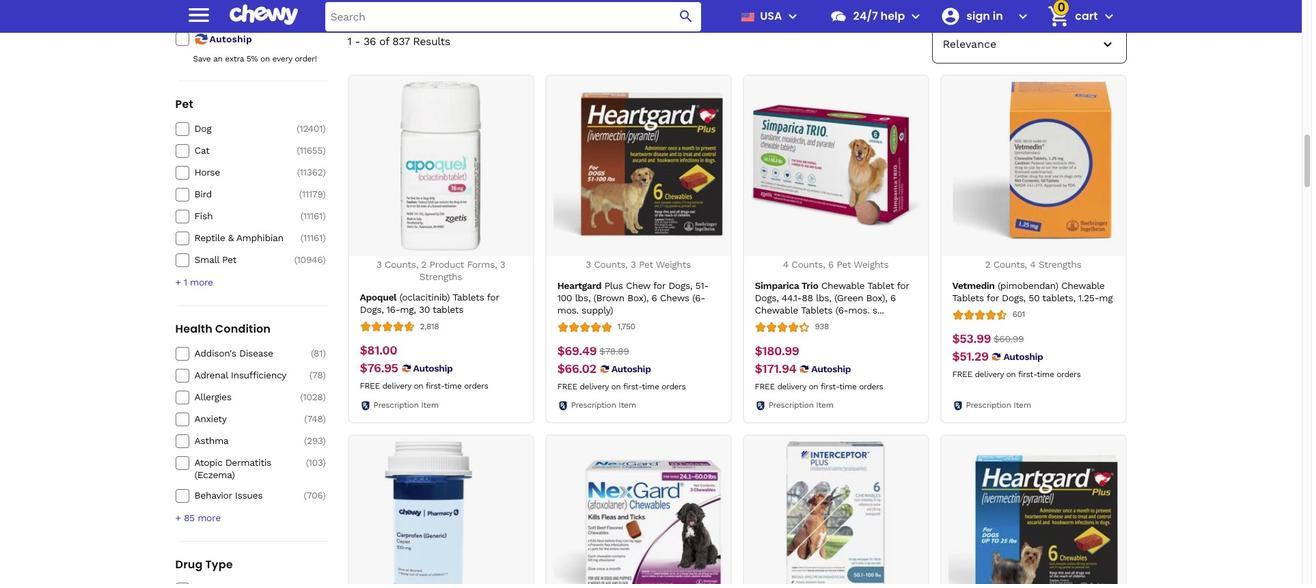 Task type: vqa. For each thing, say whether or not it's contained in the screenshot.


Task type: locate. For each thing, give the bounding box(es) containing it.
tablets inside (pimobendan) chewable tablets for dogs, 50  tablets, 1.25-mg
[[953, 292, 984, 303]]

1 ) from the top
[[323, 123, 326, 134]]

items image
[[1047, 4, 1071, 28]]

first- down 938
[[821, 382, 840, 391]]

delivery
[[975, 370, 1004, 379], [382, 382, 411, 391], [580, 382, 609, 391], [778, 382, 807, 391]]

item for $51.29
[[1014, 401, 1032, 410]]

1,750
[[618, 322, 636, 332]]

2 2 from the left
[[986, 259, 991, 270]]

$81.00 text field
[[360, 343, 397, 358]]

) for anxiety
[[323, 414, 326, 425]]

atopic dermatitis (eczema)
[[195, 458, 271, 481]]

6
[[829, 259, 834, 270], [652, 292, 657, 303], [891, 292, 896, 303]]

2 prescription item from the left
[[571, 401, 636, 410]]

3
[[377, 259, 382, 270], [500, 259, 506, 270], [586, 259, 591, 270], [631, 259, 636, 270]]

chewy support image
[[830, 8, 848, 25]]

dogs, for $76.95
[[360, 304, 384, 315]]

delivery down $66.02 text field
[[580, 382, 609, 391]]

1 vertical spatial 11161
[[303, 233, 323, 244]]

strengths up tablets,
[[1039, 259, 1082, 270]]

tablets down vetmedin
[[953, 292, 984, 303]]

pet up chew
[[639, 259, 653, 270]]

chewable up 1.25- in the bottom right of the page
[[1062, 280, 1105, 291]]

for right tablet
[[897, 280, 910, 291]]

weights up chews
[[656, 259, 691, 270]]

6 for $66.02
[[652, 292, 657, 303]]

first- down $78.89 text field
[[624, 382, 642, 391]]

dogs, up chews
[[669, 280, 693, 291]]

help menu image
[[908, 8, 925, 25]]

dogs, inside chewable tablet for dogs, 44.1-88 lbs, (green box), 6 chewable tablets (6-mos. s...
[[755, 292, 779, 303]]

bird
[[195, 189, 212, 200]]

prescription image
[[360, 400, 371, 411], [558, 400, 569, 411], [953, 400, 964, 411]]

for up chews
[[654, 280, 666, 291]]

3 up apoquel
[[377, 259, 382, 270]]

dogs, down apoquel
[[360, 304, 384, 315]]

3 counts, 2 product forms, 3 strengths
[[377, 259, 506, 282]]

6 for $171.94
[[891, 292, 896, 303]]

prescription image down $76.95 text field
[[360, 400, 371, 411]]

2 horizontal spatial 6
[[891, 292, 896, 303]]

counts, up plus
[[594, 259, 628, 270]]

( for small pet
[[294, 255, 297, 265]]

orders for $51.29
[[1057, 370, 1081, 379]]

1 prescription from the left
[[374, 401, 419, 410]]

menu image up save
[[185, 1, 212, 28]]

amphibian
[[236, 233, 284, 244]]

free up prescription icon
[[755, 382, 775, 391]]

for inside plus chew for dogs, 51- 100 lbs, (brown box), 6 chews (6- mos. supply)
[[654, 280, 666, 291]]

mos. down 100
[[558, 305, 579, 316]]

3 ) from the top
[[323, 167, 326, 178]]

( 11362 )
[[297, 167, 326, 178]]

) for dog
[[323, 123, 326, 134]]

menu image right "usa"
[[785, 8, 802, 25]]

1 ( 11161 ) from the top
[[301, 211, 326, 222]]

counts, for $76.95
[[385, 259, 418, 270]]

lbs, for $171.94
[[816, 292, 832, 303]]

3 right forms,
[[500, 259, 506, 270]]

5 ) from the top
[[323, 211, 326, 222]]

1 horizontal spatial lbs,
[[816, 292, 832, 303]]

prescription image down $51.29 text box
[[953, 400, 964, 411]]

0 horizontal spatial tablets
[[453, 292, 484, 303]]

$69.49 $78.89
[[558, 344, 629, 358]]

24/7 help link
[[825, 0, 905, 33]]

for for $66.02
[[654, 280, 666, 291]]

menu image
[[185, 1, 212, 28], [785, 8, 802, 25]]

601
[[1013, 310, 1026, 319]]

more for pet
[[190, 277, 213, 288]]

tablets inside chewable tablet for dogs, 44.1-88 lbs, (green box), 6 chewable tablets (6-mos. s...
[[801, 305, 833, 316]]

6 ) from the top
[[323, 233, 326, 244]]

3 up chew
[[631, 259, 636, 270]]

orders for $76.95
[[464, 382, 488, 391]]

6 up chewable tablet for dogs, 44.1-88 lbs, (green box), 6 chewable tablets (6-mos. s...
[[829, 259, 834, 270]]

lbs, right 88
[[816, 292, 832, 303]]

on for $66.02
[[612, 382, 621, 391]]

0 horizontal spatial 6
[[652, 292, 657, 303]]

1 horizontal spatial weights
[[854, 259, 889, 270]]

free for $51.29
[[953, 370, 973, 379]]

for inside (oclacitinib) tablets for dogs, 16-mg, 30 tablets
[[487, 292, 499, 303]]

prescription image for $51.29
[[953, 400, 964, 411]]

apoquel (oclacitinib) tablets for dogs, 16-mg, 30 tablets image
[[356, 81, 526, 251]]

0 horizontal spatial prescription image
[[360, 400, 371, 411]]

$171.94
[[755, 361, 797, 376]]

24/7 help
[[854, 8, 905, 24]]

more right 85
[[198, 513, 221, 524]]

chewable inside (pimobendan) chewable tablets for dogs, 50  tablets, 1.25-mg
[[1062, 280, 1105, 291]]

behavior issues
[[195, 490, 263, 501]]

box), inside chewable tablet for dogs, 44.1-88 lbs, (green box), 6 chewable tablets (6-mos. s...
[[867, 292, 888, 303]]

pet down &
[[222, 255, 236, 265]]

$171.94 text field
[[755, 361, 797, 376]]

0 horizontal spatial box),
[[628, 292, 649, 303]]

autoship
[[210, 34, 252, 45], [1004, 351, 1044, 362], [413, 363, 453, 374], [612, 363, 651, 374], [812, 363, 851, 374]]

free for $66.02
[[558, 382, 578, 391]]

fish
[[195, 211, 213, 222]]

prescription image down $66.02 text field
[[558, 400, 569, 411]]

chewable up (green
[[822, 280, 865, 291]]

pet up (green
[[837, 259, 851, 270]]

11161 down ( 11179 )
[[303, 211, 323, 222]]

drug
[[175, 557, 203, 573]]

more
[[190, 277, 213, 288], [198, 513, 221, 524]]

( 11161 )
[[301, 211, 326, 222], [301, 233, 326, 244]]

lbs, down heartgard
[[575, 292, 591, 303]]

1 horizontal spatial 2
[[986, 259, 991, 270]]

dermatitis
[[225, 458, 271, 469]]

dogs, inside (pimobendan) chewable tablets for dogs, 50  tablets, 1.25-mg
[[1002, 292, 1026, 303]]

pet down save
[[175, 97, 193, 112]]

)
[[323, 123, 326, 134], [323, 145, 326, 156], [323, 167, 326, 178], [323, 189, 326, 200], [323, 211, 326, 222], [323, 233, 326, 244], [323, 255, 326, 265], [323, 348, 326, 359], [323, 370, 326, 381], [323, 392, 326, 403], [323, 414, 326, 425], [323, 436, 326, 447], [323, 458, 326, 469], [323, 490, 326, 501]]

dogs, down the simparica
[[755, 292, 779, 303]]

) for horse
[[323, 167, 326, 178]]

prescription item right prescription icon
[[769, 401, 834, 410]]

autoship down $78.89 text field
[[612, 363, 651, 374]]

prescription item down $66.02 text field
[[571, 401, 636, 410]]

1028
[[303, 392, 323, 403]]

autoship down the 2,818
[[413, 363, 453, 374]]

orders for $171.94
[[860, 382, 884, 391]]

1 up health
[[184, 277, 187, 288]]

3 prescription image from the left
[[953, 400, 964, 411]]

tablets down 88
[[801, 305, 833, 316]]

disease
[[239, 348, 273, 359]]

11362
[[300, 167, 323, 178]]

2 lbs, from the left
[[816, 292, 832, 303]]

chewable
[[822, 280, 865, 291], [1062, 280, 1105, 291], [755, 305, 799, 316]]

1 vertical spatial +
[[175, 513, 181, 524]]

( for asthma
[[304, 436, 307, 447]]

lbs, inside plus chew for dogs, 51- 100 lbs, (brown box), 6 chews (6- mos. supply)
[[575, 292, 591, 303]]

$60.99 text field
[[994, 331, 1024, 346]]

2 ( 11161 ) from the top
[[301, 233, 326, 244]]

13 ) from the top
[[323, 458, 326, 469]]

counts, up trio on the right top of page
[[792, 259, 826, 270]]

for inside chewable tablet for dogs, 44.1-88 lbs, (green box), 6 chewable tablets (6-mos. s...
[[897, 280, 910, 291]]

1 11161 from the top
[[303, 211, 323, 222]]

11161 for reptile & amphibian
[[303, 233, 323, 244]]

prescription item down $76.95 text field
[[374, 401, 439, 410]]

heartgard plus chew for dogs, up to 25 lbs, (blue box), 6 chews (6-mos. supply) image
[[949, 441, 1119, 585]]

6 left chews
[[652, 292, 657, 303]]

&
[[228, 233, 234, 244]]

of
[[379, 35, 389, 48]]

1 vertical spatial more
[[198, 513, 221, 524]]

0 vertical spatial +
[[175, 277, 181, 288]]

submit search image
[[679, 8, 695, 25]]

4 prescription from the left
[[966, 401, 1012, 410]]

$180.99 text field
[[755, 344, 799, 359]]

mos. inside chewable tablet for dogs, 44.1-88 lbs, (green box), 6 chewable tablets (6-mos. s...
[[849, 305, 870, 316]]

1 mos. from the left
[[558, 305, 579, 316]]

1 2 from the left
[[421, 259, 427, 270]]

item for $171.94
[[817, 401, 834, 410]]

) for adrenal insufficiency
[[323, 370, 326, 381]]

small pet
[[195, 255, 236, 265]]

autoship up "extra"
[[210, 34, 252, 45]]

free down $76.95 text field
[[360, 382, 380, 391]]

behavior
[[195, 490, 232, 501]]

1 vertical spatial 1
[[184, 277, 187, 288]]

for inside (pimobendan) chewable tablets for dogs, 50  tablets, 1.25-mg
[[987, 292, 999, 303]]

3 prescription from the left
[[769, 401, 814, 410]]

6 inside chewable tablet for dogs, 44.1-88 lbs, (green box), 6 chewable tablets (6-mos. s...
[[891, 292, 896, 303]]

autoship for $51.29
[[1004, 351, 1044, 362]]

4 ) from the top
[[323, 189, 326, 200]]

9 ) from the top
[[323, 370, 326, 381]]

12 ) from the top
[[323, 436, 326, 447]]

box), up s...
[[867, 292, 888, 303]]

prescription image for $76.95
[[360, 400, 371, 411]]

+ left 85
[[175, 513, 181, 524]]

2 ) from the top
[[323, 145, 326, 156]]

1 horizontal spatial chewable
[[822, 280, 865, 291]]

2 up vetmedin
[[986, 259, 991, 270]]

time for $51.29
[[1037, 370, 1055, 379]]

1 box), from the left
[[628, 292, 649, 303]]

2 horizontal spatial prescription image
[[953, 400, 964, 411]]

prescription right prescription icon
[[769, 401, 814, 410]]

forms,
[[467, 259, 497, 270]]

3 item from the left
[[817, 401, 834, 410]]

0 horizontal spatial strengths
[[420, 271, 462, 282]]

1 prescription image from the left
[[360, 400, 371, 411]]

4
[[783, 259, 789, 270], [1031, 259, 1036, 270]]

0 horizontal spatial 2
[[421, 259, 427, 270]]

1 horizontal spatial mos.
[[849, 305, 870, 316]]

1
[[348, 35, 352, 48], [184, 277, 187, 288]]

3 counts, from the left
[[792, 259, 826, 270]]

) for reptile & amphibian
[[323, 233, 326, 244]]

prescription down $76.95 text field
[[374, 401, 419, 410]]

2 counts, from the left
[[594, 259, 628, 270]]

delivery for $51.29
[[975, 370, 1004, 379]]

(oclacitinib)
[[400, 292, 450, 303]]

+
[[175, 277, 181, 288], [175, 513, 181, 524]]

small pet link
[[195, 254, 292, 266]]

1 counts, from the left
[[385, 259, 418, 270]]

supply)
[[582, 305, 613, 316]]

every
[[272, 54, 292, 64]]

938
[[815, 322, 829, 332]]

first- for $171.94
[[821, 382, 840, 391]]

( 11161 ) up "( 10946 )"
[[301, 233, 326, 244]]

2 left product
[[421, 259, 427, 270]]

dogs, up 601
[[1002, 292, 1026, 303]]

delivery down $76.95 text field
[[382, 382, 411, 391]]

( 11161 ) down ( 11179 )
[[301, 211, 326, 222]]

tablets up tablets
[[453, 292, 484, 303]]

mos. down (green
[[849, 305, 870, 316]]

horse
[[195, 167, 220, 178]]

0 vertical spatial ( 11161 )
[[301, 211, 326, 222]]

0 vertical spatial more
[[190, 277, 213, 288]]

free delivery on first-time orders for $76.95
[[360, 382, 488, 391]]

chewable down 44.1-
[[755, 305, 799, 316]]

0 horizontal spatial mos.
[[558, 305, 579, 316]]

(oclacitinib) tablets for dogs, 16-mg, 30 tablets
[[360, 292, 499, 315]]

dogs, inside (oclacitinib) tablets for dogs, 16-mg, 30 tablets
[[360, 304, 384, 315]]

0 horizontal spatial 1
[[184, 277, 187, 288]]

4 3 from the left
[[631, 259, 636, 270]]

6 inside plus chew for dogs, 51- 100 lbs, (brown box), 6 chews (6- mos. supply)
[[652, 292, 657, 303]]

$53.99 text field
[[953, 331, 991, 346]]

delivery down $51.29 text box
[[975, 370, 1004, 379]]

free delivery on first-time orders down $171.94 "text box"
[[755, 382, 884, 391]]

free delivery on first-time orders down $78.89 text field
[[558, 382, 686, 391]]

prescription item
[[374, 401, 439, 410], [571, 401, 636, 410], [769, 401, 834, 410], [966, 401, 1032, 410]]

$78.89 text field
[[600, 344, 629, 359]]

(6- down "51-"
[[693, 292, 706, 303]]

11 ) from the top
[[323, 414, 326, 425]]

save
[[193, 54, 211, 64]]

4 item from the left
[[1014, 401, 1032, 410]]

on
[[260, 54, 270, 64], [1007, 370, 1016, 379], [414, 382, 424, 391], [612, 382, 621, 391], [809, 382, 819, 391]]

1 weights from the left
[[656, 259, 691, 270]]

0 horizontal spatial (6-
[[693, 292, 706, 303]]

atopic
[[195, 458, 222, 469]]

prescription item for $76.95
[[374, 401, 439, 410]]

autoship for $76.95
[[413, 363, 453, 374]]

2 + from the top
[[175, 513, 181, 524]]

autoship for $66.02
[[612, 363, 651, 374]]

11161 up "( 10946 )"
[[303, 233, 323, 244]]

$76.95
[[360, 361, 398, 375]]

3 prescription item from the left
[[769, 401, 834, 410]]

condition
[[215, 322, 271, 337]]

1 horizontal spatial prescription image
[[558, 400, 569, 411]]

2 weights from the left
[[854, 259, 889, 270]]

box), inside plus chew for dogs, 51- 100 lbs, (brown box), 6 chews (6- mos. supply)
[[628, 292, 649, 303]]

allergies link
[[195, 391, 292, 404]]

( for behavior issues
[[304, 490, 307, 501]]

mg,
[[400, 304, 416, 315]]

1 horizontal spatial 6
[[829, 259, 834, 270]]

0 horizontal spatial menu image
[[185, 1, 212, 28]]

1 horizontal spatial tablets
[[801, 305, 833, 316]]

4 counts, from the left
[[994, 259, 1028, 270]]

weights for $66.02
[[656, 259, 691, 270]]

0 horizontal spatial 4
[[783, 259, 789, 270]]

8 ) from the top
[[323, 348, 326, 359]]

anxiety link
[[195, 413, 292, 425]]

12401
[[300, 123, 323, 134]]

prescription image for $66.02
[[558, 400, 569, 411]]

first-
[[1019, 370, 1037, 379], [426, 382, 445, 391], [624, 382, 642, 391], [821, 382, 840, 391]]

+ up health
[[175, 277, 181, 288]]

1 item from the left
[[421, 401, 439, 410]]

4 prescription item from the left
[[966, 401, 1032, 410]]

7 ) from the top
[[323, 255, 326, 265]]

dogs, for $171.94
[[755, 292, 779, 303]]

1 horizontal spatial box),
[[867, 292, 888, 303]]

prescription down $66.02 text field
[[571, 401, 616, 410]]

) for behavior issues
[[323, 490, 326, 501]]

2 horizontal spatial chewable
[[1062, 280, 1105, 291]]

(pimobendan)
[[998, 280, 1059, 291]]

counts, for $66.02
[[594, 259, 628, 270]]

lbs, inside chewable tablet for dogs, 44.1-88 lbs, (green box), 6 chewable tablets (6-mos. s...
[[816, 292, 832, 303]]

autoship down 938
[[812, 363, 851, 374]]

4 up simparica trio
[[783, 259, 789, 270]]

lbs,
[[575, 292, 591, 303], [816, 292, 832, 303]]

1 left -
[[348, 35, 352, 48]]

on for $171.94
[[809, 382, 819, 391]]

prescription item down $51.29 text box
[[966, 401, 1032, 410]]

81
[[314, 348, 323, 359]]

( for horse
[[297, 167, 300, 178]]

+ for pet
[[175, 277, 181, 288]]

item for $66.02
[[619, 401, 636, 410]]

free delivery on first-time orders down $76.95 text field
[[360, 382, 488, 391]]

more down small
[[190, 277, 213, 288]]

2 11161 from the top
[[303, 233, 323, 244]]

free down $51.29 text box
[[953, 370, 973, 379]]

first- down $60.99 text field
[[1019, 370, 1037, 379]]

0 horizontal spatial lbs,
[[575, 292, 591, 303]]

10 ) from the top
[[323, 392, 326, 403]]

orders for $66.02
[[662, 382, 686, 391]]

1 3 from the left
[[377, 259, 382, 270]]

autoship inside autoship link
[[210, 34, 252, 45]]

2 box), from the left
[[867, 292, 888, 303]]

3 up heartgard
[[586, 259, 591, 270]]

weights up tablet
[[854, 259, 889, 270]]

strengths
[[1039, 259, 1082, 270], [420, 271, 462, 282]]

1 prescription item from the left
[[374, 401, 439, 410]]

36
[[364, 35, 376, 48]]

carprofen (generic) caplets for dogs, 100-mg, 60 caplets image
[[356, 441, 526, 585]]

small
[[195, 255, 219, 265]]

for down vetmedin
[[987, 292, 999, 303]]

( 103 )
[[306, 458, 326, 469]]

autoship down $60.99 text field
[[1004, 351, 1044, 362]]

-
[[355, 35, 360, 48]]

first- down the 2,818
[[426, 382, 445, 391]]

counts, up (pimobendan)
[[994, 259, 1028, 270]]

0 vertical spatial (6-
[[693, 292, 706, 303]]

0 horizontal spatial weights
[[656, 259, 691, 270]]

2 prescription from the left
[[571, 401, 616, 410]]

health
[[175, 322, 213, 337]]

1 horizontal spatial (6-
[[836, 305, 849, 316]]

cart
[[1076, 8, 1098, 24]]

0 vertical spatial 11161
[[303, 211, 323, 222]]

1 horizontal spatial 1
[[348, 35, 352, 48]]

0 vertical spatial strengths
[[1039, 259, 1082, 270]]

chewy home image
[[229, 0, 298, 30]]

prescription item for $171.94
[[769, 401, 834, 410]]

1 vertical spatial strengths
[[420, 271, 462, 282]]

dogs, inside plus chew for dogs, 51- 100 lbs, (brown box), 6 chews (6- mos. supply)
[[669, 280, 693, 291]]

( 706 )
[[304, 490, 326, 501]]

11655
[[300, 145, 323, 156]]

1 vertical spatial ( 11161 )
[[301, 233, 326, 244]]

free down $66.02 text field
[[558, 382, 578, 391]]

dog
[[195, 123, 211, 134]]

2 item from the left
[[619, 401, 636, 410]]

) for atopic dermatitis (eczema)
[[323, 458, 326, 469]]

counts, inside "3 counts, 2 product forms, 3 strengths"
[[385, 259, 418, 270]]

free delivery on first-time orders down $60.99 text field
[[953, 370, 1081, 379]]

2 mos. from the left
[[849, 305, 870, 316]]

1 horizontal spatial 4
[[1031, 259, 1036, 270]]

delivery down $171.94 "text box"
[[778, 382, 807, 391]]

6 down tablet
[[891, 292, 896, 303]]

prescription for $51.29
[[966, 401, 1012, 410]]

cart menu image
[[1101, 8, 1118, 25]]

tablets
[[453, 292, 484, 303], [953, 292, 984, 303], [801, 305, 833, 316]]

1 horizontal spatial menu image
[[785, 8, 802, 25]]

(6- down (green
[[836, 305, 849, 316]]

1 lbs, from the left
[[575, 292, 591, 303]]

counts, up '(oclacitinib)'
[[385, 259, 418, 270]]

4 up (pimobendan)
[[1031, 259, 1036, 270]]

prescription down $51.29 text box
[[966, 401, 1012, 410]]

box), for $66.02
[[628, 292, 649, 303]]

14 ) from the top
[[323, 490, 326, 501]]

1 vertical spatial (6-
[[836, 305, 849, 316]]

1 + from the top
[[175, 277, 181, 288]]

( 11161 ) for reptile & amphibian
[[301, 233, 326, 244]]

2 horizontal spatial tablets
[[953, 292, 984, 303]]

2 prescription image from the left
[[558, 400, 569, 411]]

0 vertical spatial 1
[[348, 35, 352, 48]]

for down forms,
[[487, 292, 499, 303]]

strengths down product
[[420, 271, 462, 282]]

box), down chew
[[628, 292, 649, 303]]



Task type: describe. For each thing, give the bounding box(es) containing it.
( for anxiety
[[304, 414, 307, 425]]

$51.29 text field
[[953, 349, 989, 364]]

free delivery on first-time orders for $66.02
[[558, 382, 686, 391]]

addison's disease link
[[195, 348, 292, 360]]

11161 for fish
[[303, 211, 323, 222]]

4 counts, 6 pet weights
[[783, 259, 889, 270]]

) for addison's disease
[[323, 348, 326, 359]]

( for atopic dermatitis (eczema)
[[306, 458, 309, 469]]

apoquel
[[360, 292, 397, 303]]

free for $76.95
[[360, 382, 380, 391]]

bird link
[[195, 188, 292, 201]]

weights for $171.94
[[854, 259, 889, 270]]

( for bird
[[299, 189, 302, 200]]

chew
[[626, 280, 651, 291]]

( 10946 )
[[294, 255, 326, 265]]

$69.49 text field
[[558, 344, 597, 359]]

( for adrenal insufficiency
[[309, 370, 313, 381]]

$180.99
[[755, 344, 799, 358]]

free delivery on first-time orders for $51.29
[[953, 370, 1081, 379]]

counts, for $51.29
[[994, 259, 1028, 270]]

for for $171.94
[[897, 280, 910, 291]]

free delivery on first-time orders for $171.94
[[755, 382, 884, 391]]

on for $51.29
[[1007, 370, 1016, 379]]

Product search field
[[325, 2, 702, 31]]

$76.95 text field
[[360, 361, 398, 376]]

(pimobendan) chewable tablets for dogs, 50  tablets, 1.25-mg
[[953, 280, 1113, 303]]

2 inside "3 counts, 2 product forms, 3 strengths"
[[421, 259, 427, 270]]

lbs, for $66.02
[[575, 292, 591, 303]]

free for $171.94
[[755, 382, 775, 391]]

( 293 )
[[304, 436, 326, 447]]

$78.89
[[600, 346, 629, 357]]

time for $76.95
[[445, 382, 462, 391]]

health condition
[[175, 322, 271, 337]]

) for allergies
[[323, 392, 326, 403]]

vetmedin
[[953, 280, 995, 291]]

5%
[[247, 54, 258, 64]]

prescription for $76.95
[[374, 401, 419, 410]]

( for fish
[[301, 211, 303, 222]]

delivery for $76.95
[[382, 382, 411, 391]]

dogs, for $66.02
[[669, 280, 693, 291]]

( for addison's disease
[[311, 348, 314, 359]]

account menu image
[[1016, 8, 1032, 25]]

(6- inside plus chew for dogs, 51- 100 lbs, (brown box), 6 chews (6- mos. supply)
[[693, 292, 706, 303]]

( for reptile & amphibian
[[301, 233, 303, 244]]

( for dog
[[297, 123, 300, 134]]

( 12401 )
[[297, 123, 326, 134]]

first- for $76.95
[[426, 382, 445, 391]]

( 78 )
[[309, 370, 326, 381]]

heartgard
[[558, 280, 602, 291]]

cat link
[[195, 144, 292, 157]]

prescription for $66.02
[[571, 401, 616, 410]]

( 748 )
[[304, 414, 326, 425]]

$53.99 $60.99
[[953, 331, 1024, 346]]

adrenal insufficiency
[[195, 370, 286, 381]]

an
[[213, 54, 223, 64]]

interceptor plus chew for dogs, 50.1-100 lbs, (blue box), 6 chews (6-mos. supply) image
[[751, 441, 921, 585]]

more for health condition
[[198, 513, 221, 524]]

first- for $66.02
[[624, 382, 642, 391]]

delivery for $66.02
[[580, 382, 609, 391]]

time for $66.02
[[642, 382, 659, 391]]

in
[[993, 8, 1004, 24]]

2 3 from the left
[[500, 259, 506, 270]]

) for bird
[[323, 189, 326, 200]]

100
[[558, 292, 572, 303]]

prescription item for $66.02
[[571, 401, 636, 410]]

85
[[184, 513, 195, 524]]

plus
[[605, 280, 623, 291]]

103
[[309, 458, 323, 469]]

$81.00
[[360, 343, 397, 358]]

$69.49
[[558, 344, 597, 358]]

( 11179 )
[[299, 189, 326, 200]]

item for $76.95
[[421, 401, 439, 410]]

s...
[[873, 305, 885, 316]]

addison's disease
[[195, 348, 273, 359]]

asthma link
[[195, 435, 292, 447]]

) for asthma
[[323, 436, 326, 447]]

save an extra 5% on every order!
[[193, 54, 317, 64]]

(green
[[835, 292, 864, 303]]

78
[[313, 370, 323, 381]]

autoship for $171.94
[[812, 363, 851, 374]]

) for small pet
[[323, 255, 326, 265]]

nexgard chew for dogs, 24.1-60 lbs, (purple box), 3 chews (3-mos. supply) image
[[554, 441, 723, 585]]

( 11161 ) for fish
[[301, 211, 326, 222]]

) for cat
[[323, 145, 326, 156]]

prescription item for $51.29
[[966, 401, 1032, 410]]

prescription for $171.94
[[769, 401, 814, 410]]

cart link
[[1043, 0, 1098, 33]]

results
[[413, 35, 450, 48]]

3 counts, 3 pet weights
[[586, 259, 691, 270]]

sign in link
[[936, 0, 1013, 33]]

+ for health condition
[[175, 513, 181, 524]]

counts, for $171.94
[[792, 259, 826, 270]]

$53.99
[[953, 331, 991, 346]]

Search text field
[[325, 2, 702, 31]]

delivery for $171.94
[[778, 382, 807, 391]]

reptile & amphibian
[[195, 233, 284, 244]]

mg
[[1100, 292, 1113, 303]]

drug type
[[175, 557, 233, 573]]

vetmedin (pimobendan) chewable tablets for dogs, 50  tablets, 1.25-mg image
[[949, 81, 1119, 251]]

fish link
[[195, 210, 292, 222]]

$66.02
[[558, 361, 597, 376]]

atopic dermatitis (eczema) link
[[195, 457, 292, 482]]

insufficiency
[[231, 370, 286, 381]]

plus chew for dogs, 51- 100 lbs, (brown box), 6 chews (6- mos. supply)
[[558, 280, 709, 316]]

time for $171.94
[[840, 382, 857, 391]]

+ 1 more
[[175, 277, 213, 288]]

strengths inside "3 counts, 2 product forms, 3 strengths"
[[420, 271, 462, 282]]

88
[[802, 292, 813, 303]]

1.25-
[[1079, 292, 1100, 303]]

simparica trio chewable tablet for dogs, 44.1-88 lbs, (green box), 6 chewable tablets (6-mos. supply) image
[[751, 81, 921, 251]]

extra
[[225, 54, 244, 64]]

cat
[[195, 145, 209, 156]]

$51.29
[[953, 349, 989, 363]]

( for cat
[[297, 145, 300, 156]]

for for $76.95
[[487, 292, 499, 303]]

reptile & amphibian link
[[195, 232, 292, 244]]

1 horizontal spatial strengths
[[1039, 259, 1082, 270]]

tablets
[[433, 304, 464, 315]]

) for fish
[[323, 211, 326, 222]]

51-
[[696, 280, 709, 291]]

1 4 from the left
[[783, 259, 789, 270]]

( 11655 )
[[297, 145, 326, 156]]

706
[[307, 490, 323, 501]]

2 4 from the left
[[1031, 259, 1036, 270]]

adrenal
[[195, 370, 228, 381]]

(brown
[[594, 292, 625, 303]]

prescription image
[[755, 400, 766, 411]]

on for $76.95
[[414, 382, 424, 391]]

+ 85 more
[[175, 513, 221, 524]]

3 3 from the left
[[586, 259, 591, 270]]

10946
[[297, 255, 323, 265]]

first- for $51.29
[[1019, 370, 1037, 379]]

trio
[[802, 280, 819, 291]]

behavior issues link
[[195, 490, 292, 502]]

sign
[[967, 8, 991, 24]]

0 horizontal spatial chewable
[[755, 305, 799, 316]]

( for allergies
[[300, 392, 303, 403]]

(6- inside chewable tablet for dogs, 44.1-88 lbs, (green box), 6 chewable tablets (6-mos. s...
[[836, 305, 849, 316]]

box), for $171.94
[[867, 292, 888, 303]]

simparica
[[755, 280, 799, 291]]

product
[[430, 259, 464, 270]]

tablet
[[868, 280, 895, 291]]

simparica trio
[[755, 280, 819, 291]]

chewable tablet for dogs, 44.1-88 lbs, (green box), 6 chewable tablets (6-mos. s...
[[755, 280, 910, 316]]

heartgard plus chew for dogs, 51-100 lbs, (brown box), 6 chews (6-mos. supply) image
[[554, 81, 723, 251]]

tablets inside (oclacitinib) tablets for dogs, 16-mg, 30 tablets
[[453, 292, 484, 303]]

2 counts, 4 strengths
[[986, 259, 1082, 270]]

16-
[[387, 304, 400, 315]]

837
[[393, 35, 410, 48]]

2,818
[[420, 322, 439, 331]]

$66.02 text field
[[558, 361, 597, 376]]

menu image inside usa dropdown button
[[785, 8, 802, 25]]

748
[[307, 414, 323, 425]]

addison's
[[195, 348, 236, 359]]

usa
[[760, 8, 783, 24]]

reptile
[[195, 233, 225, 244]]

mos. inside plus chew for dogs, 51- 100 lbs, (brown box), 6 chews (6- mos. supply)
[[558, 305, 579, 316]]



